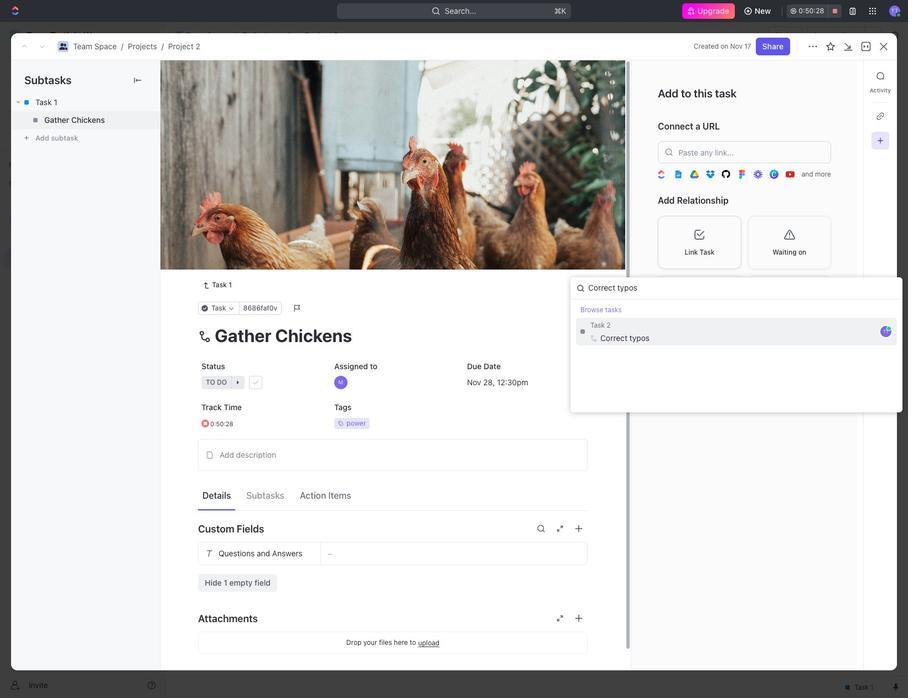 Task type: vqa. For each thing, say whether or not it's contained in the screenshot.
the middle Add Task "button"
yes



Task type: describe. For each thing, give the bounding box(es) containing it.
to do
[[205, 262, 227, 270]]

fields
[[237, 523, 264, 535]]

0 vertical spatial task 1
[[35, 97, 57, 107]]

link
[[685, 248, 698, 256]]

inbox link
[[4, 73, 161, 90]]

progress
[[214, 156, 250, 164]]

drop
[[347, 639, 362, 647]]

1 vertical spatial project
[[168, 42, 194, 51]]

typos
[[630, 333, 650, 343]]

1 horizontal spatial add task
[[297, 156, 327, 164]]

add inside "button"
[[220, 450, 234, 460]]

here
[[394, 639, 408, 647]]

nov
[[731, 42, 743, 50]]

task sidebar navigation tab list
[[869, 67, 893, 150]]

1 horizontal spatial team space link
[[172, 29, 233, 42]]

home link
[[4, 54, 161, 71]]

new button
[[740, 2, 778, 20]]

add left relationship
[[658, 196, 675, 206]]

gather
[[44, 115, 69, 125]]

a
[[696, 121, 701, 131]]

team space / projects / project 2
[[73, 42, 200, 51]]

tt
[[884, 329, 889, 335]]

tags
[[334, 403, 352, 412]]

tree inside sidebar navigation
[[4, 193, 161, 342]]

add relationship
[[658, 196, 729, 206]]

⌘k
[[555, 6, 567, 16]]

hide button
[[570, 127, 594, 141]]

and more
[[802, 170, 832, 179]]

add description
[[220, 450, 276, 460]]

time
[[224, 403, 242, 412]]

favorites
[[9, 161, 38, 169]]

questions
[[219, 549, 255, 558]]

more
[[816, 170, 832, 179]]

0 horizontal spatial team space link
[[73, 42, 117, 51]]

1 vertical spatial task 1
[[223, 192, 246, 202]]

description
[[236, 450, 276, 460]]

task sidebar content section
[[631, 60, 864, 671]]

items
[[329, 491, 351, 500]]

upload button
[[419, 639, 440, 647]]

dashboards link
[[4, 110, 161, 128]]

action items
[[300, 491, 351, 500]]

dashboards
[[27, 114, 70, 123]]

list
[[249, 102, 262, 112]]

inbox
[[27, 76, 46, 86]]

2 vertical spatial add task button
[[218, 229, 260, 243]]

1 horizontal spatial add task button
[[284, 154, 331, 167]]

0 vertical spatial projects
[[253, 30, 282, 40]]

empty
[[230, 578, 253, 588]]

Search tasks... text field
[[771, 126, 882, 142]]

8686faf0v
[[243, 304, 277, 312]]

details
[[203, 491, 231, 500]]

share button down new
[[769, 27, 803, 44]]

favorites button
[[4, 158, 43, 172]]

due
[[467, 362, 482, 371]]

hide 1 empty field
[[205, 578, 271, 588]]

share button right 17
[[756, 38, 791, 55]]

1 button for 2
[[249, 211, 264, 222]]

team for team space
[[186, 30, 205, 40]]

to inside drop your files here to upload
[[410, 639, 416, 647]]

hide for hide 1 empty field
[[205, 578, 222, 588]]

1 vertical spatial projects
[[128, 42, 157, 51]]

space for team space / projects / project 2
[[94, 42, 117, 51]]

Paste any link... text field
[[658, 141, 832, 164]]

0 vertical spatial share
[[775, 30, 797, 40]]

to right the assigned
[[370, 362, 378, 371]]

activity
[[870, 87, 892, 94]]

connect a url
[[658, 121, 720, 131]]

home
[[27, 58, 48, 67]]

1 horizontal spatial user group image
[[176, 33, 183, 38]]

table
[[336, 102, 356, 112]]

browse tasks
[[581, 306, 622, 314]]

add task for the rightmost add task button
[[829, 71, 862, 80]]

sidebar navigation
[[0, 22, 166, 698]]

upgrade link
[[683, 3, 735, 19]]

invite
[[29, 680, 48, 690]]

custom fields button
[[198, 516, 588, 542]]

questions and answers
[[219, 549, 303, 558]]

custom
[[198, 523, 235, 535]]

hide for hide
[[575, 130, 590, 138]]

connect
[[658, 121, 694, 131]]

space for team space
[[207, 30, 230, 40]]

gantt
[[376, 102, 396, 112]]

upload
[[419, 639, 440, 647]]

table link
[[334, 99, 356, 115]]

action items button
[[296, 486, 356, 505]]

created
[[694, 42, 719, 50]]

8686faf0v button
[[239, 302, 282, 315]]

2 horizontal spatial add task button
[[822, 67, 869, 85]]

details button
[[198, 486, 235, 505]]

0 horizontal spatial task 1 link
[[11, 94, 160, 111]]

docs
[[27, 95, 45, 105]]

status
[[202, 362, 225, 371]]

gather chickens link
[[11, 111, 160, 129]]

calendar link
[[280, 99, 315, 115]]

calendar
[[283, 102, 315, 112]]

to left do
[[205, 262, 215, 270]]

and inside task sidebar content section
[[802, 170, 814, 179]]



Task type: locate. For each thing, give the bounding box(es) containing it.
attachments button
[[198, 605, 588, 632]]

0 horizontal spatial project 2
[[192, 66, 258, 84]]

0 vertical spatial and
[[802, 170, 814, 179]]

task 1 link up chickens
[[11, 94, 160, 111]]

add task button
[[822, 67, 869, 85], [284, 154, 331, 167], [218, 229, 260, 243]]

add task for add task button to the bottom
[[223, 231, 256, 240]]

your
[[364, 639, 377, 647]]

task 2
[[223, 212, 247, 221], [591, 321, 611, 329]]

projects link
[[239, 29, 285, 42], [128, 42, 157, 51]]

add description button
[[202, 446, 584, 464]]

gantt link
[[374, 99, 396, 115]]

1 vertical spatial share
[[763, 42, 784, 51]]

correct typos
[[601, 333, 650, 343]]

hide
[[575, 130, 590, 138], [205, 578, 222, 588]]

0 horizontal spatial team
[[73, 42, 92, 51]]

correct
[[601, 333, 628, 343]]

1
[[54, 97, 57, 107], [242, 192, 246, 202], [258, 193, 262, 201], [259, 212, 263, 220], [229, 281, 232, 289], [224, 578, 228, 588]]

link task button
[[658, 216, 742, 269]]

add task down calendar
[[297, 156, 327, 164]]

1 horizontal spatial team
[[186, 30, 205, 40]]

add to this task
[[658, 87, 737, 100]]

project
[[305, 30, 332, 40], [168, 42, 194, 51], [192, 66, 242, 84]]

track time
[[202, 403, 242, 412]]

0 horizontal spatial projects link
[[128, 42, 157, 51]]

add task button down "automations" button
[[822, 67, 869, 85]]

0 horizontal spatial project 2 link
[[168, 42, 200, 51]]

task 2 down browse tasks at the right top of the page
[[591, 321, 611, 329]]

2 vertical spatial project
[[192, 66, 242, 84]]

1 vertical spatial add task
[[297, 156, 327, 164]]

hide inside button
[[575, 130, 590, 138]]

tree
[[4, 193, 161, 342]]

0 vertical spatial project 2
[[305, 30, 338, 40]]

upgrade
[[698, 6, 730, 16]]

0:50:28
[[799, 7, 825, 15]]

share button
[[769, 27, 803, 44], [756, 38, 791, 55]]

add task button down calendar link
[[284, 154, 331, 167]]

0 vertical spatial space
[[207, 30, 230, 40]]

project 2
[[305, 30, 338, 40], [192, 66, 258, 84]]

due date
[[467, 362, 501, 371]]

task
[[845, 71, 862, 80], [35, 97, 52, 107], [312, 156, 327, 164], [223, 192, 240, 202], [223, 212, 240, 221], [240, 231, 256, 240], [700, 248, 715, 256], [212, 281, 227, 289], [591, 321, 605, 329]]

automations button
[[808, 27, 866, 44]]

url
[[703, 121, 720, 131]]

subtasks
[[24, 74, 72, 86], [247, 491, 285, 500]]

user group image left team space
[[176, 33, 183, 38]]

0 horizontal spatial and
[[257, 549, 270, 558]]

list link
[[247, 99, 262, 115]]

1 vertical spatial project 2
[[192, 66, 258, 84]]

1 inside custom fields element
[[224, 578, 228, 588]]

answers
[[272, 549, 303, 558]]

drop your files here to upload
[[347, 639, 440, 647]]

1 horizontal spatial space
[[207, 30, 230, 40]]

and left more
[[802, 170, 814, 179]]

chickens
[[71, 115, 105, 125]]

on
[[721, 42, 729, 50]]

automations
[[814, 30, 860, 40]]

0 horizontal spatial hide
[[205, 578, 222, 588]]

1 vertical spatial task 1 link
[[198, 279, 236, 292]]

1 horizontal spatial subtasks
[[247, 491, 285, 500]]

1 horizontal spatial projects
[[253, 30, 282, 40]]

relationship
[[677, 196, 729, 206]]

2
[[334, 30, 338, 40], [196, 42, 200, 51], [245, 66, 255, 84], [263, 156, 267, 164], [242, 212, 247, 221], [239, 262, 243, 270], [607, 321, 611, 329]]

task 1 down progress
[[223, 192, 246, 202]]

1 vertical spatial team
[[73, 42, 92, 51]]

assignees
[[462, 130, 494, 138]]

/
[[235, 30, 237, 40], [287, 30, 289, 40], [121, 42, 123, 51], [162, 42, 164, 51]]

0 vertical spatial add task button
[[822, 67, 869, 85]]

space
[[207, 30, 230, 40], [94, 42, 117, 51]]

task 1 link down to do
[[198, 279, 236, 292]]

0 horizontal spatial space
[[94, 42, 117, 51]]

0:50:28 button
[[788, 4, 842, 18]]

1 horizontal spatial and
[[802, 170, 814, 179]]

0 vertical spatial 1 button
[[248, 192, 263, 203]]

2 horizontal spatial add task
[[829, 71, 862, 80]]

assignees button
[[448, 127, 499, 141]]

task inside link task "dropdown button"
[[700, 248, 715, 256]]

2 vertical spatial add task
[[223, 231, 256, 240]]

assigned to
[[334, 362, 378, 371]]

add down "automations" button
[[829, 71, 843, 80]]

new
[[755, 6, 772, 16]]

add up do
[[223, 231, 237, 240]]

this
[[694, 87, 713, 100]]

1 vertical spatial user group image
[[59, 43, 67, 50]]

17
[[745, 42, 752, 50]]

0 vertical spatial project
[[305, 30, 332, 40]]

in progress
[[205, 156, 250, 164]]

add task down "automations" button
[[829, 71, 862, 80]]

board link
[[204, 99, 228, 115]]

subtasks button
[[242, 486, 289, 505]]

add task
[[829, 71, 862, 80], [297, 156, 327, 164], [223, 231, 256, 240]]

and inside custom fields element
[[257, 549, 270, 558]]

assigned
[[334, 362, 368, 371]]

date
[[484, 362, 501, 371]]

do
[[217, 262, 227, 270]]

2 vertical spatial task 1
[[212, 281, 232, 289]]

Search for task (or subtask) name, ID, or URL text field
[[571, 277, 903, 299]]

share right 17
[[763, 42, 784, 51]]

1 vertical spatial hide
[[205, 578, 222, 588]]

1 vertical spatial task 2
[[591, 321, 611, 329]]

1 horizontal spatial project 2 link
[[292, 29, 341, 42]]

1 vertical spatial space
[[94, 42, 117, 51]]

user group image
[[11, 217, 20, 224]]

link task
[[685, 248, 715, 256]]

subtasks up fields
[[247, 491, 285, 500]]

0 vertical spatial task 1 link
[[11, 94, 160, 111]]

task 1 down do
[[212, 281, 232, 289]]

share
[[775, 30, 797, 40], [763, 42, 784, 51]]

browse
[[581, 306, 604, 314]]

1 vertical spatial add task button
[[284, 154, 331, 167]]

0 vertical spatial task 2
[[223, 212, 247, 221]]

projects
[[253, 30, 282, 40], [128, 42, 157, 51]]

1 vertical spatial 1 button
[[249, 211, 264, 222]]

to right here
[[410, 639, 416, 647]]

0 horizontal spatial user group image
[[59, 43, 67, 50]]

1 horizontal spatial projects link
[[239, 29, 285, 42]]

hide inside custom fields element
[[205, 578, 222, 588]]

team for team space / projects / project 2
[[73, 42, 92, 51]]

user group image up 'home' link
[[59, 43, 67, 50]]

0 horizontal spatial projects
[[128, 42, 157, 51]]

0 vertical spatial team
[[186, 30, 205, 40]]

docs link
[[4, 91, 161, 109]]

to
[[682, 87, 692, 100], [205, 262, 215, 270], [370, 362, 378, 371], [410, 639, 416, 647]]

1 button for 1
[[248, 192, 263, 203]]

created on nov 17
[[694, 42, 752, 50]]

and left answers at the left
[[257, 549, 270, 558]]

add task up do
[[223, 231, 256, 240]]

board
[[207, 102, 228, 112]]

task
[[716, 87, 737, 100]]

0 vertical spatial user group image
[[176, 33, 183, 38]]

1 horizontal spatial project 2
[[305, 30, 338, 40]]

field
[[255, 578, 271, 588]]

task 2 up do
[[223, 212, 247, 221]]

team space
[[186, 30, 230, 40]]

0 vertical spatial hide
[[575, 130, 590, 138]]

share down new "button"
[[775, 30, 797, 40]]

0 horizontal spatial add task button
[[218, 229, 260, 243]]

0 horizontal spatial task 2
[[223, 212, 247, 221]]

to left this
[[682, 87, 692, 100]]

task 1 link
[[11, 94, 160, 111], [198, 279, 236, 292]]

add left description
[[220, 450, 234, 460]]

to inside task sidebar content section
[[682, 87, 692, 100]]

0 vertical spatial add task
[[829, 71, 862, 80]]

attachments
[[198, 613, 258, 625]]

tasks
[[606, 306, 622, 314]]

spaces
[[9, 179, 32, 188]]

subtasks down the home at the top
[[24, 74, 72, 86]]

1 horizontal spatial task 2
[[591, 321, 611, 329]]

0 vertical spatial subtasks
[[24, 74, 72, 86]]

add up connect at top
[[658, 87, 679, 100]]

Edit task name text field
[[198, 325, 588, 346]]

1 vertical spatial and
[[257, 549, 270, 558]]

team
[[186, 30, 205, 40], [73, 42, 92, 51]]

user group image
[[176, 33, 183, 38], [59, 43, 67, 50]]

team space link
[[172, 29, 233, 42], [73, 42, 117, 51]]

1 horizontal spatial hide
[[575, 130, 590, 138]]

add task button up do
[[218, 229, 260, 243]]

in
[[205, 156, 212, 164]]

task 1 up dashboards at top
[[35, 97, 57, 107]]

0 horizontal spatial subtasks
[[24, 74, 72, 86]]

files
[[379, 639, 392, 647]]

custom fields
[[198, 523, 264, 535]]

1 horizontal spatial task 1 link
[[198, 279, 236, 292]]

custom fields element
[[198, 542, 588, 592]]

0 horizontal spatial add task
[[223, 231, 256, 240]]

add down calendar link
[[297, 156, 310, 164]]

1 vertical spatial subtasks
[[247, 491, 285, 500]]

subtasks inside button
[[247, 491, 285, 500]]



